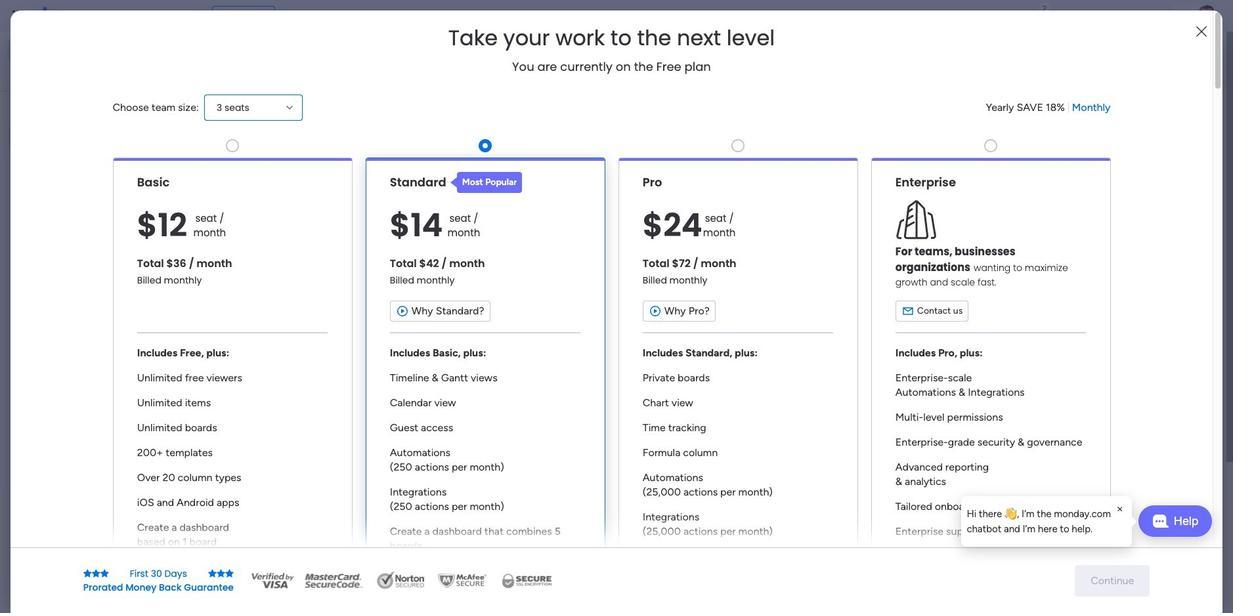 Task type: vqa. For each thing, say whether or not it's contained in the screenshot.
'Subitems Of Deal Tracker'
no



Task type: locate. For each thing, give the bounding box(es) containing it.
terry turtle image up verified by visa 'image'
[[273, 540, 299, 566]]

tier options list box
[[113, 134, 1111, 593]]

terry turtle image left mastercard secure code "image"
[[273, 588, 299, 613]]

search everything image
[[1119, 9, 1132, 22]]

5 star image from the left
[[225, 569, 234, 578]]

remove from favorites image
[[446, 240, 459, 253]]

templates image image
[[989, 264, 1162, 355]]

star image
[[83, 569, 92, 578]]

0 vertical spatial add to favorites image
[[910, 240, 923, 253]]

0 horizontal spatial add to favorites image
[[446, 401, 459, 414]]

mastercard secure code image
[[301, 571, 366, 591]]

2 vertical spatial option
[[0, 155, 167, 158]]

terry turtle image right help image
[[1197, 5, 1218, 26]]

1 horizontal spatial add to favorites image
[[910, 240, 923, 253]]

select product image
[[12, 9, 25, 22]]

star image
[[92, 569, 100, 578], [100, 569, 109, 578], [208, 569, 217, 578], [217, 569, 225, 578], [225, 569, 234, 578]]

add to favorites image
[[910, 240, 923, 253], [446, 401, 459, 414]]

invite members image
[[1058, 9, 1071, 22]]

update feed image
[[1029, 9, 1042, 22]]

see plans image
[[218, 9, 230, 23]]

pro tier selected option
[[618, 157, 858, 593]]

section head
[[450, 172, 522, 193]]

0 vertical spatial option
[[8, 39, 160, 60]]

2 image
[[1039, 1, 1051, 15]]

check circle image
[[997, 140, 1005, 150]]

list box
[[0, 153, 167, 467]]

terry turtle image
[[1197, 5, 1218, 26], [273, 540, 299, 566], [273, 588, 299, 613]]

basic tier selected option
[[113, 157, 352, 593]]

4 star image from the left
[[217, 569, 225, 578]]

help center element
[[977, 542, 1174, 594]]

heading
[[448, 26, 775, 50]]

mcafee secure image
[[436, 571, 489, 591]]

help image
[[1148, 9, 1161, 22]]

component image
[[722, 260, 734, 272]]

2 element
[[375, 495, 391, 510], [375, 495, 391, 510]]

monday marketplace image
[[1087, 9, 1100, 22]]

dialog
[[962, 497, 1132, 547]]

option
[[8, 39, 160, 60], [8, 62, 160, 83], [0, 155, 167, 158]]



Task type: describe. For each thing, give the bounding box(es) containing it.
1 vertical spatial terry turtle image
[[273, 540, 299, 566]]

enterprise tier selected option
[[871, 157, 1111, 593]]

ssl encrypted image
[[494, 571, 560, 591]]

0 vertical spatial terry turtle image
[[1197, 5, 1218, 26]]

2 star image from the left
[[100, 569, 109, 578]]

circle o image
[[997, 157, 1005, 167]]

verified by visa image
[[250, 571, 296, 591]]

standard tier selected option
[[365, 157, 605, 593]]

close recently visited image
[[242, 107, 258, 123]]

chat bot icon image
[[1152, 515, 1169, 528]]

notifications image
[[1000, 9, 1013, 22]]

billing cycle selection group
[[986, 100, 1111, 115]]

2 vertical spatial terry turtle image
[[273, 588, 299, 613]]

quick search results list box
[[242, 123, 946, 458]]

1 star image from the left
[[92, 569, 100, 578]]

section head inside standard tier selected option
[[450, 172, 522, 193]]

getting started element
[[977, 479, 1174, 531]]

norton secured image
[[372, 571, 431, 591]]

1 vertical spatial option
[[8, 62, 160, 83]]

3 star image from the left
[[208, 569, 217, 578]]

1 vertical spatial add to favorites image
[[446, 401, 459, 414]]



